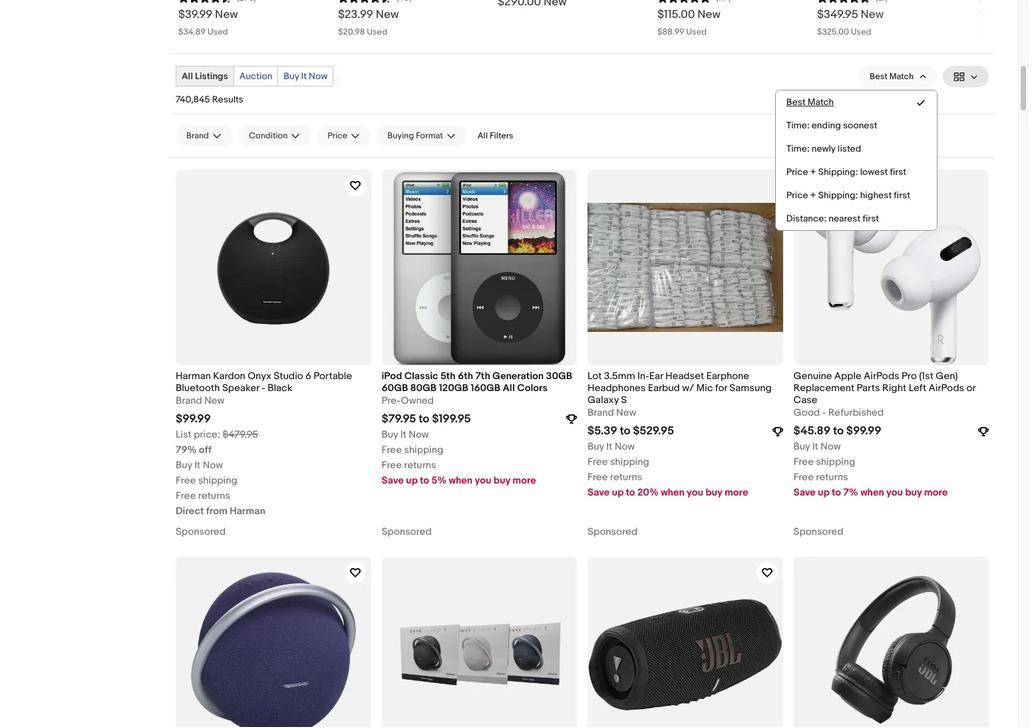 Task type: vqa. For each thing, say whether or not it's contained in the screenshot.
Sporting
no



Task type: describe. For each thing, give the bounding box(es) containing it.
$20.98
[[338, 27, 365, 37]]

brand button
[[176, 125, 233, 147]]

shipping for $529.95
[[610, 456, 650, 469]]

more for $199.95
[[513, 475, 536, 487]]

buying format
[[388, 131, 443, 141]]

you for $199.95
[[475, 475, 492, 487]]

lowest
[[861, 167, 888, 178]]

top rated plus image for $199.95
[[567, 414, 577, 425]]

genuine
[[794, 370, 833, 383]]

to left 20%
[[626, 487, 636, 500]]

you for $99.99
[[887, 487, 903, 500]]

genuine apple airpods pro (1st gen) replacement parts right left airpods or case good - refurbished
[[794, 370, 976, 420]]

shipping for $199.95
[[404, 444, 444, 457]]

black
[[268, 382, 293, 395]]

when for $529.95
[[661, 487, 685, 500]]

to left 7%
[[832, 487, 842, 500]]

headset
[[666, 370, 704, 383]]

price for price + shipping: highest first
[[787, 190, 809, 201]]

$325.00
[[818, 27, 849, 37]]

colors
[[517, 382, 548, 395]]

distance: nearest first
[[787, 213, 880, 225]]

time: for time: ending soonest
[[787, 120, 810, 131]]

brand inside brand dropdown button
[[186, 131, 209, 141]]

more for $529.95
[[725, 487, 749, 500]]

$354.99
[[977, 27, 1009, 37]]

all inside ipod classic 5th 6th 7th generation 30gb 60gb 80gb 120gb 160gb all colors pre-owned
[[503, 382, 515, 395]]

$39.99 new $34.89 used
[[178, 8, 238, 37]]

1 horizontal spatial airpods
[[929, 382, 965, 395]]

filters
[[490, 131, 514, 141]]

2 vertical spatial first
[[863, 213, 880, 225]]

parts
[[857, 382, 881, 395]]

120gb
[[439, 382, 469, 395]]

portable
[[314, 370, 352, 383]]

onyx
[[248, 370, 272, 383]]

buy for $199.95
[[494, 475, 511, 487]]

brand inside lot 3.5mm in-ear headset earphone headphones earbud w/ mic for samsung galaxy s brand new
[[588, 407, 614, 420]]

used for $379.95
[[1011, 27, 1029, 37]]

pre-
[[382, 395, 401, 408]]

best for best match link
[[787, 97, 806, 108]]

up for $79.95
[[406, 475, 418, 487]]

all for all listings
[[182, 71, 193, 82]]

$39.99
[[178, 8, 213, 21]]

4.8 out of 5 stars image
[[658, 0, 711, 4]]

buy right auction link at the top left
[[284, 71, 299, 82]]

harman kardon onyx studio 6 portable bluetooth speaker - black brand new $99.99 list price: $479.95 79% off buy it now free shipping free returns direct from harman
[[176, 370, 352, 518]]

shipping: for highest
[[819, 190, 859, 201]]

3.5mm
[[604, 370, 636, 383]]

7%
[[844, 487, 859, 500]]

160gb
[[471, 382, 501, 395]]

to down 'owned'
[[419, 413, 430, 426]]

740,845 results
[[176, 94, 244, 105]]

good
[[794, 407, 820, 420]]

samsung
[[730, 382, 772, 395]]

first for price + shipping: highest first
[[894, 190, 911, 201]]

$5.39
[[588, 425, 618, 438]]

5%
[[432, 475, 447, 487]]

best for best match dropdown button
[[870, 71, 888, 82]]

buy for $99.99
[[906, 487, 922, 500]]

$199.95
[[432, 413, 471, 426]]

genuine apple airpods pro (1st gen) replacement parts right left airpods or case image
[[794, 170, 989, 365]]

sponsored for $5.39
[[588, 526, 638, 539]]

buy inside harman kardon onyx studio 6 portable bluetooth speaker - black brand new $99.99 list price: $479.95 79% off buy it now free shipping free returns direct from harman
[[176, 459, 192, 472]]

top rated plus image for $529.95
[[773, 426, 783, 437]]

distance:
[[787, 213, 827, 225]]

5 out of 5 stars image for $349.95
[[818, 0, 871, 4]]

$379.95
[[977, 8, 1018, 21]]

all filters
[[478, 131, 514, 141]]

now right auction
[[309, 71, 328, 82]]

best match link
[[776, 91, 937, 114]]

740,845
[[176, 94, 210, 105]]

20%
[[638, 487, 659, 500]]

new for $23.99 new
[[376, 8, 399, 21]]

for
[[716, 382, 728, 395]]

listed
[[838, 143, 862, 155]]

results
[[212, 94, 244, 105]]

$79.95 to $199.95 buy it now free shipping free returns save up to 5% when you buy more
[[382, 413, 536, 487]]

earphone
[[707, 370, 750, 383]]

ipod classic 5th 6th 7th generation 30gb 60gb 80gb 120gb 160gb all colors image
[[382, 170, 577, 365]]

now for $45.89
[[821, 441, 841, 454]]

sponsored for $45.89
[[794, 526, 844, 539]]

(1st
[[920, 370, 934, 383]]

refurbished
[[829, 407, 884, 420]]

earbud
[[648, 382, 680, 395]]

$5.39 to $529.95 buy it now free shipping free returns save up to 20% when you buy more
[[588, 425, 749, 500]]

30gb
[[546, 370, 573, 383]]

it for $5.39
[[607, 441, 613, 454]]

price:
[[194, 429, 220, 442]]

genuine apple airpods pro (1st gen) replacement parts right left airpods or case link
[[794, 370, 989, 407]]

all listings
[[182, 71, 228, 82]]

best match for best match link
[[787, 97, 834, 108]]

off
[[199, 444, 212, 457]]

$115.00 new $88.99 used
[[658, 8, 721, 37]]

buy for $79.95
[[382, 429, 398, 442]]

0 vertical spatial harman
[[176, 370, 211, 383]]

7th
[[476, 370, 491, 383]]

price + shipping: highest first link
[[776, 184, 937, 207]]

it for $45.89
[[813, 441, 819, 454]]

time: newly listed link
[[776, 137, 937, 161]]

shipping: for lowest
[[819, 167, 859, 178]]

all filters button
[[473, 125, 519, 147]]

buying
[[388, 131, 414, 141]]

to down refurbished
[[834, 425, 844, 438]]

direct
[[176, 505, 204, 518]]

ipod classic 5th 6th 7th generation 30gb 60gb 80gb 120gb 160gb all colors pre-owned
[[382, 370, 573, 408]]

w/
[[682, 382, 695, 395]]

returns for $79.95
[[404, 459, 437, 472]]

lot
[[588, 370, 602, 383]]

up for $45.89
[[818, 487, 830, 500]]

$34.89
[[178, 27, 206, 37]]

buy it now link
[[278, 67, 333, 86]]

save for $79.95
[[382, 475, 404, 487]]

price for price
[[328, 131, 348, 141]]

nearest
[[829, 213, 861, 225]]

highest
[[861, 190, 892, 201]]

replacement
[[794, 382, 855, 395]]

jbl tune 510bt wireless bluetooth on-ear headphones image
[[794, 557, 989, 728]]

auction
[[240, 71, 273, 82]]

now for $79.95
[[409, 429, 429, 442]]

up for $5.39
[[612, 487, 624, 500]]

buying format button
[[377, 125, 467, 147]]

listings
[[195, 71, 228, 82]]



Task type: locate. For each thing, give the bounding box(es) containing it.
+ inside price + shipping: lowest first link
[[811, 167, 817, 178]]

used for $349.95
[[851, 27, 872, 37]]

1 shipping: from the top
[[819, 167, 859, 178]]

1 vertical spatial first
[[894, 190, 911, 201]]

gen)
[[936, 370, 958, 383]]

harman right from
[[230, 505, 265, 518]]

save for $5.39
[[588, 487, 610, 500]]

when inside $45.89 to $99.99 buy it now free shipping free returns save up to 7% when you buy more
[[861, 487, 885, 500]]

buy for $529.95
[[706, 487, 723, 500]]

shipping inside $45.89 to $99.99 buy it now free shipping free returns save up to 7% when you buy more
[[816, 456, 856, 469]]

new right $39.99
[[215, 8, 238, 21]]

time:
[[787, 120, 810, 131], [787, 143, 810, 155]]

1 4.6 out of 5 stars image from the left
[[178, 0, 232, 4]]

new inside harman kardon onyx studio 6 portable bluetooth speaker - black brand new $99.99 list price: $479.95 79% off buy it now free shipping free returns direct from harman
[[204, 395, 224, 408]]

used right $34.89
[[208, 27, 228, 37]]

$349.95 new $325.00 used
[[818, 8, 884, 37]]

brand down 740,845 at top left
[[186, 131, 209, 141]]

first right lowest
[[890, 167, 907, 178]]

all inside "link"
[[182, 71, 193, 82]]

right
[[883, 382, 907, 395]]

headphones
[[588, 382, 646, 395]]

2 5 out of 5 stars image from the left
[[977, 0, 1029, 4]]

2 vertical spatial price
[[787, 190, 809, 201]]

79%
[[176, 444, 197, 457]]

0 horizontal spatial all
[[182, 71, 193, 82]]

1 horizontal spatial $99.99
[[847, 425, 882, 438]]

1 horizontal spatial best
[[870, 71, 888, 82]]

$99.99 inside harman kardon onyx studio 6 portable bluetooth speaker - black brand new $99.99 list price: $479.95 79% off buy it now free shipping free returns direct from harman
[[176, 413, 211, 426]]

price + shipping: lowest first link
[[776, 161, 937, 184]]

to right $5.39
[[620, 425, 631, 438]]

price down time: newly listed
[[787, 167, 809, 178]]

0 horizontal spatial 5 out of 5 stars image
[[818, 0, 871, 4]]

$99.99
[[176, 413, 211, 426], [847, 425, 882, 438]]

buy down $45.89
[[794, 441, 811, 454]]

you right 20%
[[687, 487, 704, 500]]

0 horizontal spatial save
[[382, 475, 404, 487]]

now down off
[[203, 459, 223, 472]]

new for $349.95 new
[[861, 8, 884, 21]]

up inside $5.39 to $529.95 buy it now free shipping free returns save up to 20% when you buy more
[[612, 487, 624, 500]]

ipod
[[382, 370, 402, 383]]

distance: nearest first link
[[776, 207, 937, 231]]

1 vertical spatial harman
[[230, 505, 265, 518]]

price
[[328, 131, 348, 141], [787, 167, 809, 178], [787, 190, 809, 201]]

ending
[[812, 120, 841, 131]]

1 vertical spatial best
[[787, 97, 806, 108]]

1 horizontal spatial all
[[478, 131, 488, 141]]

new for $115.00 new
[[698, 8, 721, 21]]

$45.89
[[794, 425, 831, 438]]

0 horizontal spatial -
[[262, 382, 266, 395]]

$99.99 up list
[[176, 413, 211, 426]]

match up best match link
[[890, 71, 914, 82]]

1 horizontal spatial -
[[823, 407, 826, 420]]

price up distance:
[[787, 190, 809, 201]]

best match
[[870, 71, 914, 82], [787, 97, 834, 108]]

$88.99
[[658, 27, 685, 37]]

up left 5%
[[406, 475, 418, 487]]

harman kardon onyx studio 7 bluetooth wireless portable speaker original image
[[382, 557, 577, 728]]

buy it now
[[284, 71, 328, 82]]

2 vertical spatial all
[[503, 382, 515, 395]]

save for $45.89
[[794, 487, 816, 500]]

new down bluetooth
[[204, 395, 224, 408]]

you inside the $79.95 to $199.95 buy it now free shipping free returns save up to 5% when you buy more
[[475, 475, 492, 487]]

match for best match dropdown button
[[890, 71, 914, 82]]

up left 20%
[[612, 487, 624, 500]]

1 vertical spatial all
[[478, 131, 488, 141]]

4.6 out of 5 stars image for $39.99
[[178, 0, 232, 4]]

more inside the $79.95 to $199.95 buy it now free shipping free returns save up to 5% when you buy more
[[513, 475, 536, 487]]

price right condition dropdown button
[[328, 131, 348, 141]]

new right $349.95
[[861, 8, 884, 21]]

speaker
[[222, 382, 259, 395]]

0 vertical spatial shipping:
[[819, 167, 859, 178]]

owned
[[401, 395, 434, 408]]

used inside $349.95 new $325.00 used
[[851, 27, 872, 37]]

0 vertical spatial match
[[890, 71, 914, 82]]

2 + from the top
[[811, 190, 817, 201]]

0 horizontal spatial 4.6 out of 5 stars image
[[178, 0, 232, 4]]

4 sponsored from the left
[[794, 526, 844, 539]]

first for price + shipping: lowest first
[[890, 167, 907, 178]]

buy right 20%
[[706, 487, 723, 500]]

when inside the $79.95 to $199.95 buy it now free shipping free returns save up to 5% when you buy more
[[449, 475, 473, 487]]

new inside lot 3.5mm in-ear headset earphone headphones earbud w/ mic for samsung galaxy s brand new
[[616, 407, 637, 420]]

2 horizontal spatial top rated plus image
[[979, 426, 989, 437]]

1 horizontal spatial buy
[[706, 487, 723, 500]]

up left 7%
[[818, 487, 830, 500]]

2 horizontal spatial save
[[794, 487, 816, 500]]

lot 3.5mm in-ear headset earphone headphones earbud w/ mic for samsung  galaxy s image
[[588, 170, 783, 365]]

match for best match link
[[808, 97, 834, 108]]

1 vertical spatial +
[[811, 190, 817, 201]]

2 time: from the top
[[787, 143, 810, 155]]

you right 5%
[[475, 475, 492, 487]]

shipping: up price + shipping: highest first
[[819, 167, 859, 178]]

2 horizontal spatial up
[[818, 487, 830, 500]]

lot 3.5mm in-ear headset earphone headphones earbud w/ mic for samsung galaxy s brand new
[[588, 370, 772, 420]]

it down $45.89
[[813, 441, 819, 454]]

it right auction link at the top left
[[301, 71, 307, 82]]

2 horizontal spatial you
[[887, 487, 903, 500]]

returns up from
[[198, 490, 230, 503]]

now inside harman kardon onyx studio 6 portable bluetooth speaker - black brand new $99.99 list price: $479.95 79% off buy it now free shipping free returns direct from harman
[[203, 459, 223, 472]]

1 vertical spatial -
[[823, 407, 826, 420]]

time: left newly in the top right of the page
[[787, 143, 810, 155]]

best inside dropdown button
[[870, 71, 888, 82]]

new down s
[[616, 407, 637, 420]]

now down $5.39
[[615, 441, 635, 454]]

buy
[[494, 475, 511, 487], [706, 487, 723, 500], [906, 487, 922, 500]]

2 horizontal spatial more
[[925, 487, 948, 500]]

now inside $5.39 to $529.95 buy it now free shipping free returns save up to 20% when you buy more
[[615, 441, 635, 454]]

more
[[513, 475, 536, 487], [725, 487, 749, 500], [925, 487, 948, 500]]

when for $99.99
[[861, 487, 885, 500]]

1 vertical spatial time:
[[787, 143, 810, 155]]

4.6 out of 5 stars image up $23.99
[[338, 0, 391, 4]]

$99.99 down refurbished
[[847, 425, 882, 438]]

0 vertical spatial -
[[262, 382, 266, 395]]

to
[[419, 413, 430, 426], [620, 425, 631, 438], [834, 425, 844, 438], [420, 475, 429, 487], [626, 487, 636, 500], [832, 487, 842, 500]]

or
[[967, 382, 976, 395]]

+ up distance:
[[811, 190, 817, 201]]

from
[[206, 505, 228, 518]]

best match up best match link
[[870, 71, 914, 82]]

to left 5%
[[420, 475, 429, 487]]

all up 740,845 at top left
[[182, 71, 193, 82]]

returns inside $5.39 to $529.95 buy it now free shipping free returns save up to 20% when you buy more
[[610, 472, 643, 484]]

returns
[[404, 459, 437, 472], [610, 472, 643, 484], [816, 472, 849, 484], [198, 490, 230, 503]]

1 horizontal spatial top rated plus image
[[773, 426, 783, 437]]

new
[[215, 8, 238, 21], [376, 8, 399, 21], [698, 8, 721, 21], [861, 8, 884, 21], [204, 395, 224, 408], [616, 407, 637, 420]]

shipping up 5%
[[404, 444, 444, 457]]

save left 20%
[[588, 487, 610, 500]]

4.6 out of 5 stars image for $23.99
[[338, 0, 391, 4]]

+ for price + shipping: highest first
[[811, 190, 817, 201]]

5 out of 5 stars image up "$379.95"
[[977, 0, 1029, 4]]

returns for $45.89
[[816, 472, 849, 484]]

sponsored down 7%
[[794, 526, 844, 539]]

0 horizontal spatial you
[[475, 475, 492, 487]]

buy inside $45.89 to $99.99 buy it now free shipping free returns save up to 7% when you buy more
[[794, 441, 811, 454]]

new inside $23.99 new $20.98 used
[[376, 8, 399, 21]]

1 vertical spatial shipping:
[[819, 190, 859, 201]]

+ down newly in the top right of the page
[[811, 167, 817, 178]]

shipping up from
[[198, 475, 237, 487]]

shipping inside the $79.95 to $199.95 buy it now free shipping free returns save up to 5% when you buy more
[[404, 444, 444, 457]]

best match inside dropdown button
[[870, 71, 914, 82]]

top rated plus image for $99.99
[[979, 426, 989, 437]]

save inside the $79.95 to $199.95 buy it now free shipping free returns save up to 5% when you buy more
[[382, 475, 404, 487]]

you inside $5.39 to $529.95 buy it now free shipping free returns save up to 20% when you buy more
[[687, 487, 704, 500]]

- right good
[[823, 407, 826, 420]]

new inside $349.95 new $325.00 used
[[861, 8, 884, 21]]

save inside $45.89 to $99.99 buy it now free shipping free returns save up to 7% when you buy more
[[794, 487, 816, 500]]

brand down galaxy at the right of page
[[588, 407, 614, 420]]

more for $99.99
[[925, 487, 948, 500]]

mic
[[697, 382, 713, 395]]

used inside $115.00 new $88.99 used
[[687, 27, 707, 37]]

0 horizontal spatial airpods
[[864, 370, 900, 383]]

buy for $5.39
[[588, 441, 604, 454]]

0 vertical spatial best
[[870, 71, 888, 82]]

used for $39.99
[[208, 27, 228, 37]]

it down off
[[195, 459, 201, 472]]

price for price + shipping: lowest first
[[787, 167, 809, 178]]

sponsored down 5%
[[382, 526, 432, 539]]

1 vertical spatial best match
[[787, 97, 834, 108]]

used down the ne
[[1011, 27, 1029, 37]]

2 4.6 out of 5 stars image from the left
[[338, 0, 391, 4]]

you for $529.95
[[687, 487, 704, 500]]

time: left ending
[[787, 120, 810, 131]]

- inside genuine apple airpods pro (1st gen) replacement parts right left airpods or case good - refurbished
[[823, 407, 826, 420]]

now inside the $79.95 to $199.95 buy it now free shipping free returns save up to 5% when you buy more
[[409, 429, 429, 442]]

view: gallery view image
[[954, 70, 979, 84]]

0 vertical spatial +
[[811, 167, 817, 178]]

when
[[449, 475, 473, 487], [661, 487, 685, 500], [861, 487, 885, 500]]

1 time: from the top
[[787, 120, 810, 131]]

lot 3.5mm in-ear headset earphone headphones earbud w/ mic for samsung galaxy s link
[[588, 370, 783, 407]]

buy inside the $79.95 to $199.95 buy it now free shipping free returns save up to 5% when you buy more
[[382, 429, 398, 442]]

0 horizontal spatial match
[[808, 97, 834, 108]]

brand down bluetooth
[[176, 395, 202, 408]]

1 horizontal spatial 4.6 out of 5 stars image
[[338, 0, 391, 4]]

it for $79.95
[[401, 429, 407, 442]]

all listings link
[[176, 67, 234, 86]]

harman kardon onyx studio 8 bluetooth wireless portable speaker - blue image
[[176, 557, 371, 728]]

buy for $45.89
[[794, 441, 811, 454]]

brand inside harman kardon onyx studio 6 portable bluetooth speaker - black brand new $99.99 list price: $479.95 79% off buy it now free shipping free returns direct from harman
[[176, 395, 202, 408]]

generation
[[493, 370, 544, 383]]

when right 20%
[[661, 487, 685, 500]]

used right the $88.99
[[687, 27, 707, 37]]

all for all filters
[[478, 131, 488, 141]]

sponsored down direct
[[176, 526, 226, 539]]

6th
[[458, 370, 473, 383]]

60gb
[[382, 382, 408, 395]]

$23.99 new $20.98 used
[[338, 8, 399, 37]]

classic
[[405, 370, 438, 383]]

$23.99
[[338, 8, 373, 21]]

returns up 7%
[[816, 472, 849, 484]]

case
[[794, 394, 818, 407]]

0 horizontal spatial harman
[[176, 370, 211, 383]]

it
[[301, 71, 307, 82], [401, 429, 407, 442], [607, 441, 613, 454], [813, 441, 819, 454], [195, 459, 201, 472]]

when right 5%
[[449, 475, 473, 487]]

1 horizontal spatial more
[[725, 487, 749, 500]]

it inside $5.39 to $529.95 buy it now free shipping free returns save up to 20% when you buy more
[[607, 441, 613, 454]]

shipping for $99.99
[[816, 456, 856, 469]]

now down $79.95
[[409, 429, 429, 442]]

0 horizontal spatial best match
[[787, 97, 834, 108]]

1 5 out of 5 stars image from the left
[[818, 0, 871, 4]]

new down "4.8 out of 5 stars" image
[[698, 8, 721, 21]]

up inside $45.89 to $99.99 buy it now free shipping free returns save up to 7% when you buy more
[[818, 487, 830, 500]]

match
[[890, 71, 914, 82], [808, 97, 834, 108]]

4.6 out of 5 stars image up $39.99
[[178, 0, 232, 4]]

$45.89 to $99.99 buy it now free shipping free returns save up to 7% when you buy more
[[794, 425, 948, 500]]

shipping
[[404, 444, 444, 457], [610, 456, 650, 469], [816, 456, 856, 469], [198, 475, 237, 487]]

match inside dropdown button
[[890, 71, 914, 82]]

+ inside price + shipping: highest first link
[[811, 190, 817, 201]]

match up ending
[[808, 97, 834, 108]]

5 used from the left
[[1011, 27, 1029, 37]]

used inside $379.95 ne $354.99 used
[[1011, 27, 1029, 37]]

shipping inside harman kardon onyx studio 6 portable bluetooth speaker - black brand new $99.99 list price: $479.95 79% off buy it now free shipping free returns direct from harman
[[198, 475, 237, 487]]

buy right 7%
[[906, 487, 922, 500]]

pro
[[902, 370, 917, 383]]

up inside the $79.95 to $199.95 buy it now free shipping free returns save up to 5% when you buy more
[[406, 475, 418, 487]]

3 sponsored from the left
[[588, 526, 638, 539]]

2 shipping: from the top
[[819, 190, 859, 201]]

airpods
[[864, 370, 900, 383], [929, 382, 965, 395]]

5 out of 5 stars image for $379.95
[[977, 0, 1029, 4]]

studio
[[274, 370, 303, 383]]

new inside $115.00 new $88.99 used
[[698, 8, 721, 21]]

list
[[176, 429, 192, 442]]

sponsored
[[176, 526, 226, 539], [382, 526, 432, 539], [588, 526, 638, 539], [794, 526, 844, 539]]

when right 7%
[[861, 487, 885, 500]]

all right 160gb
[[503, 382, 515, 395]]

it down $79.95
[[401, 429, 407, 442]]

buy down $79.95
[[382, 429, 398, 442]]

3 used from the left
[[687, 27, 707, 37]]

newly
[[812, 143, 836, 155]]

shipping inside $5.39 to $529.95 buy it now free shipping free returns save up to 20% when you buy more
[[610, 456, 650, 469]]

airpods left pro
[[864, 370, 900, 383]]

save left 7%
[[794, 487, 816, 500]]

you right 7%
[[887, 487, 903, 500]]

used inside $23.99 new $20.98 used
[[367, 27, 388, 37]]

80gb
[[410, 382, 437, 395]]

in-
[[638, 370, 650, 383]]

returns up 5%
[[404, 459, 437, 472]]

when inside $5.39 to $529.95 buy it now free shipping free returns save up to 20% when you buy more
[[661, 487, 685, 500]]

ipod classic 5th 6th 7th generation 30gb 60gb 80gb 120gb 160gb all colors link
[[382, 370, 577, 395]]

free
[[382, 444, 402, 457], [588, 456, 608, 469], [794, 456, 814, 469], [382, 459, 402, 472], [588, 472, 608, 484], [794, 472, 814, 484], [176, 475, 196, 487], [176, 490, 196, 503]]

2 horizontal spatial when
[[861, 487, 885, 500]]

auction link
[[234, 67, 278, 86]]

first down highest
[[863, 213, 880, 225]]

new right $23.99
[[376, 8, 399, 21]]

harman
[[176, 370, 211, 383], [230, 505, 265, 518]]

best up time: ending soonest
[[787, 97, 806, 108]]

more inside $45.89 to $99.99 buy it now free shipping free returns save up to 7% when you buy more
[[925, 487, 948, 500]]

0 vertical spatial best match
[[870, 71, 914, 82]]

$79.95
[[382, 413, 416, 426]]

price + shipping: highest first
[[787, 190, 911, 201]]

2 horizontal spatial all
[[503, 382, 515, 395]]

1 used from the left
[[208, 27, 228, 37]]

you inside $45.89 to $99.99 buy it now free shipping free returns save up to 7% when you buy more
[[887, 487, 903, 500]]

buy inside the $79.95 to $199.95 buy it now free shipping free returns save up to 5% when you buy more
[[494, 475, 511, 487]]

0 vertical spatial first
[[890, 167, 907, 178]]

1 + from the top
[[811, 167, 817, 178]]

5th
[[441, 370, 456, 383]]

s
[[621, 394, 627, 407]]

best match up ending
[[787, 97, 834, 108]]

5 out of 5 stars image up $349.95
[[818, 0, 871, 4]]

first right highest
[[894, 190, 911, 201]]

2 sponsored from the left
[[382, 526, 432, 539]]

used inside $39.99 new $34.89 used
[[208, 27, 228, 37]]

5 out of 5 stars image
[[818, 0, 871, 4], [977, 0, 1029, 4]]

now for $5.39
[[615, 441, 635, 454]]

0 horizontal spatial $99.99
[[176, 413, 211, 426]]

best match for best match dropdown button
[[870, 71, 914, 82]]

$479.95
[[223, 429, 258, 442]]

4 used from the left
[[851, 27, 872, 37]]

0 horizontal spatial best
[[787, 97, 806, 108]]

apple
[[835, 370, 862, 383]]

ear
[[650, 370, 664, 383]]

shipping: up distance: nearest first
[[819, 190, 859, 201]]

0 vertical spatial all
[[182, 71, 193, 82]]

buy down $5.39
[[588, 441, 604, 454]]

0 horizontal spatial top rated plus image
[[567, 414, 577, 425]]

best up best match link
[[870, 71, 888, 82]]

1 horizontal spatial best match
[[870, 71, 914, 82]]

$529.95
[[633, 425, 675, 438]]

shipping up 20%
[[610, 456, 650, 469]]

returns inside harman kardon onyx studio 6 portable bluetooth speaker - black brand new $99.99 list price: $479.95 79% off buy it now free shipping free returns direct from harman
[[198, 490, 230, 503]]

1 horizontal spatial harman
[[230, 505, 265, 518]]

buy inside $45.89 to $99.99 buy it now free shipping free returns save up to 7% when you buy more
[[906, 487, 922, 500]]

2 horizontal spatial buy
[[906, 487, 922, 500]]

0 vertical spatial time:
[[787, 120, 810, 131]]

- left black
[[262, 382, 266, 395]]

used right '$325.00'
[[851, 27, 872, 37]]

returns inside the $79.95 to $199.95 buy it now free shipping free returns save up to 5% when you buy more
[[404, 459, 437, 472]]

buy inside $5.39 to $529.95 buy it now free shipping free returns save up to 20% when you buy more
[[588, 441, 604, 454]]

1 horizontal spatial match
[[890, 71, 914, 82]]

it inside the $79.95 to $199.95 buy it now free shipping free returns save up to 5% when you buy more
[[401, 429, 407, 442]]

1 sponsored from the left
[[176, 526, 226, 539]]

used for $115.00
[[687, 27, 707, 37]]

1 horizontal spatial you
[[687, 487, 704, 500]]

0 vertical spatial price
[[328, 131, 348, 141]]

6
[[306, 370, 311, 383]]

$349.95
[[818, 8, 859, 21]]

sponsored down 20%
[[588, 526, 638, 539]]

best match button
[[860, 66, 938, 87]]

1 vertical spatial match
[[808, 97, 834, 108]]

4.6 out of 5 stars image
[[178, 0, 232, 4], [338, 0, 391, 4]]

0 horizontal spatial when
[[449, 475, 473, 487]]

price inside dropdown button
[[328, 131, 348, 141]]

1 horizontal spatial 5 out of 5 stars image
[[977, 0, 1029, 4]]

sponsored for $79.95
[[382, 526, 432, 539]]

0 horizontal spatial up
[[406, 475, 418, 487]]

+ for price + shipping: lowest first
[[811, 167, 817, 178]]

time: ending soonest
[[787, 120, 878, 131]]

now down $45.89
[[821, 441, 841, 454]]

save inside $5.39 to $529.95 buy it now free shipping free returns save up to 20% when you buy more
[[588, 487, 610, 500]]

returns for $5.39
[[610, 472, 643, 484]]

all inside button
[[478, 131, 488, 141]]

galaxy
[[588, 394, 619, 407]]

new for $39.99 new
[[215, 8, 238, 21]]

it inside $45.89 to $99.99 buy it now free shipping free returns save up to 7% when you buy more
[[813, 441, 819, 454]]

harman left kardon
[[176, 370, 211, 383]]

0 horizontal spatial more
[[513, 475, 536, 487]]

time: ending soonest link
[[776, 114, 937, 137]]

more inside $5.39 to $529.95 buy it now free shipping free returns save up to 20% when you buy more
[[725, 487, 749, 500]]

save left 5%
[[382, 475, 404, 487]]

when for $199.95
[[449, 475, 473, 487]]

harman kardon onyx studio 6 portable bluetooth speaker - black image
[[176, 170, 371, 365]]

1 horizontal spatial when
[[661, 487, 685, 500]]

used for $23.99
[[367, 27, 388, 37]]

price button
[[317, 125, 372, 147]]

1 vertical spatial price
[[787, 167, 809, 178]]

used right $20.98
[[367, 27, 388, 37]]

jbl charge 5 portable wireless bluetooth speaker- black(jblcharge5blkam) image
[[588, 557, 783, 728]]

airpods left the or
[[929, 382, 965, 395]]

$99.99 inside $45.89 to $99.99 buy it now free shipping free returns save up to 7% when you buy more
[[847, 425, 882, 438]]

buy right 5%
[[494, 475, 511, 487]]

top rated plus image
[[567, 414, 577, 425], [773, 426, 783, 437], [979, 426, 989, 437]]

it down $5.39
[[607, 441, 613, 454]]

buy down 79%
[[176, 459, 192, 472]]

shipping up 7%
[[816, 456, 856, 469]]

time: for time: newly listed
[[787, 143, 810, 155]]

harman kardon onyx studio 6 portable bluetooth speaker - black link
[[176, 370, 371, 395]]

2 used from the left
[[367, 27, 388, 37]]

now inside $45.89 to $99.99 buy it now free shipping free returns save up to 7% when you buy more
[[821, 441, 841, 454]]

returns up 20%
[[610, 472, 643, 484]]

all left filters
[[478, 131, 488, 141]]

1 horizontal spatial up
[[612, 487, 624, 500]]

1 horizontal spatial save
[[588, 487, 610, 500]]

sponsored for $99.99
[[176, 526, 226, 539]]

0 horizontal spatial buy
[[494, 475, 511, 487]]

soonest
[[843, 120, 878, 131]]

it inside harman kardon onyx studio 6 portable bluetooth speaker - black brand new $99.99 list price: $479.95 79% off buy it now free shipping free returns direct from harman
[[195, 459, 201, 472]]

returns inside $45.89 to $99.99 buy it now free shipping free returns save up to 7% when you buy more
[[816, 472, 849, 484]]

new inside $39.99 new $34.89 used
[[215, 8, 238, 21]]

time: newly listed
[[787, 143, 862, 155]]

- inside harman kardon onyx studio 6 portable bluetooth speaker - black brand new $99.99 list price: $479.95 79% off buy it now free shipping free returns direct from harman
[[262, 382, 266, 395]]

buy inside $5.39 to $529.95 buy it now free shipping free returns save up to 20% when you buy more
[[706, 487, 723, 500]]



